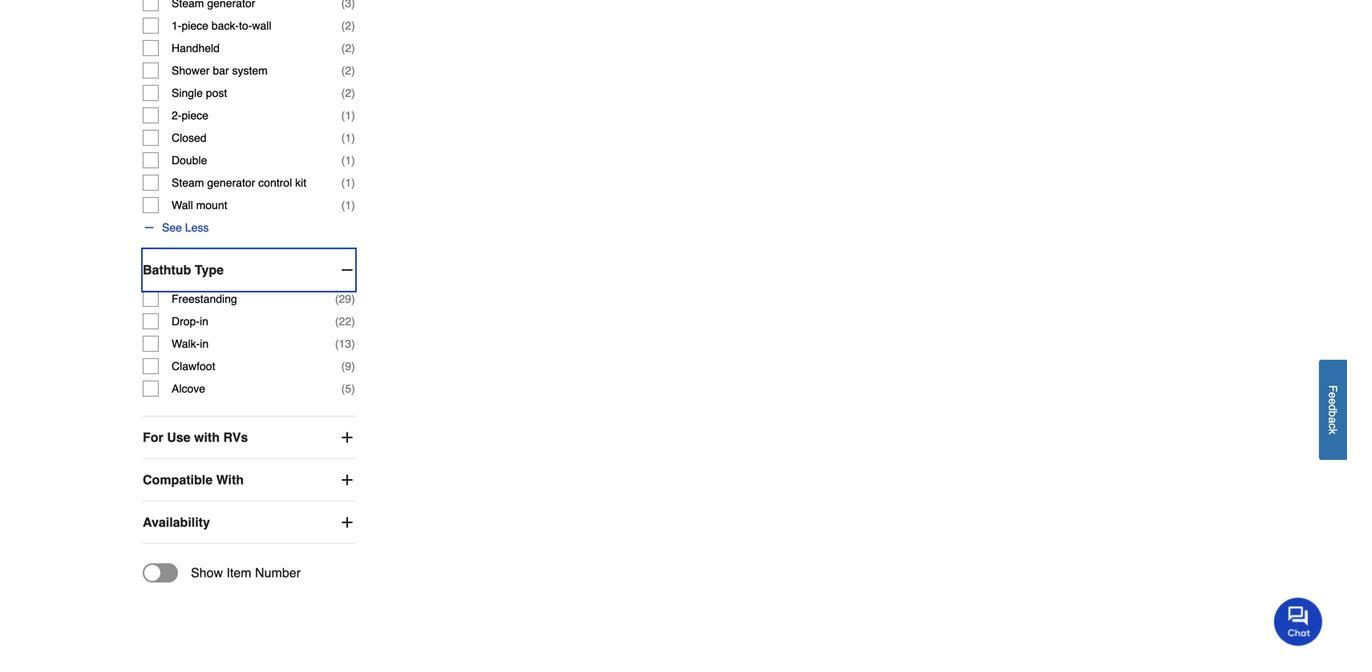 Task type: vqa. For each thing, say whether or not it's contained in the screenshot.
2nd chevron up image from the bottom
no



Task type: locate. For each thing, give the bounding box(es) containing it.
3 ( 2 ) from the top
[[341, 64, 355, 77]]

11 ) from the top
[[351, 315, 355, 328]]

steam
[[172, 177, 204, 189]]

compatible with button
[[143, 460, 355, 501]]

( 1 ) for piece
[[341, 109, 355, 122]]

kit
[[295, 177, 306, 189]]

handheld
[[172, 42, 220, 55]]

13 ) from the top
[[351, 360, 355, 373]]

9 ) from the top
[[351, 199, 355, 212]]

control
[[258, 177, 292, 189]]

4 ) from the top
[[351, 87, 355, 100]]

post
[[206, 87, 227, 100]]

1 ( 2 ) from the top
[[341, 19, 355, 32]]

minus image
[[339, 262, 355, 278]]

piece up handheld
[[182, 19, 208, 32]]

4 ( 2 ) from the top
[[341, 87, 355, 100]]

3 2 from the top
[[345, 64, 351, 77]]

in up clawfoot
[[200, 338, 209, 351]]

bathtub
[[143, 263, 191, 278]]

8 ) from the top
[[351, 177, 355, 189]]

1 vertical spatial plus image
[[339, 473, 355, 489]]

12 ) from the top
[[351, 338, 355, 351]]

for use with rvs
[[143, 430, 248, 445]]

show
[[191, 566, 223, 581]]

( 9 )
[[341, 360, 355, 373]]

clawfoot
[[172, 360, 215, 373]]

freestanding
[[172, 293, 237, 306]]

wall mount
[[172, 199, 227, 212]]

1 for piece
[[345, 109, 351, 122]]

plus image inside compatible with button
[[339, 473, 355, 489]]

wall
[[252, 19, 272, 32]]

5 ) from the top
[[351, 109, 355, 122]]

( 2 )
[[341, 19, 355, 32], [341, 42, 355, 55], [341, 64, 355, 77], [341, 87, 355, 100]]

1 ( 1 ) from the top
[[341, 109, 355, 122]]

) for handheld
[[351, 42, 355, 55]]

2 for 1-piece back-to-wall
[[345, 19, 351, 32]]

6 ) from the top
[[351, 132, 355, 144]]

2 in from the top
[[200, 338, 209, 351]]

f
[[1327, 386, 1340, 393]]

drop-in
[[172, 315, 208, 328]]

( 13 )
[[335, 338, 355, 351]]

( for handheld
[[341, 42, 345, 55]]

f e e d b a c k button
[[1320, 360, 1348, 460]]

show item number
[[191, 566, 301, 581]]

2 ( 2 ) from the top
[[341, 42, 355, 55]]

availability button
[[143, 502, 355, 544]]

3 1 from the top
[[345, 154, 351, 167]]

14 ) from the top
[[351, 383, 355, 396]]

to-
[[239, 19, 252, 32]]

1 vertical spatial piece
[[182, 109, 208, 122]]

) for freestanding
[[351, 293, 355, 306]]

e
[[1327, 393, 1340, 399], [1327, 399, 1340, 405]]

plus image
[[339, 430, 355, 446], [339, 473, 355, 489]]

piece down single post
[[182, 109, 208, 122]]

plus image up plus image
[[339, 473, 355, 489]]

2 2 from the top
[[345, 42, 351, 55]]

) for single post
[[351, 87, 355, 100]]

29
[[339, 293, 351, 306]]

4 2 from the top
[[345, 87, 351, 100]]

1 1 from the top
[[345, 109, 351, 122]]

2 piece from the top
[[182, 109, 208, 122]]

2 plus image from the top
[[339, 473, 355, 489]]

( 1 ) for generator
[[341, 177, 355, 189]]

5
[[345, 383, 351, 396]]

in down freestanding
[[200, 315, 208, 328]]

) for drop-in
[[351, 315, 355, 328]]

1 vertical spatial in
[[200, 338, 209, 351]]

availability
[[143, 515, 210, 530]]

5 ( 1 ) from the top
[[341, 199, 355, 212]]

2
[[345, 19, 351, 32], [345, 42, 351, 55], [345, 64, 351, 77], [345, 87, 351, 100]]

1
[[345, 109, 351, 122], [345, 132, 351, 144], [345, 154, 351, 167], [345, 177, 351, 189], [345, 199, 351, 212]]

plus image inside for use with rvs button
[[339, 430, 355, 446]]

1 e from the top
[[1327, 393, 1340, 399]]

single
[[172, 87, 203, 100]]

for
[[143, 430, 163, 445]]

22
[[339, 315, 351, 328]]

3 ( 1 ) from the top
[[341, 154, 355, 167]]

2 e from the top
[[1327, 399, 1340, 405]]

1 ) from the top
[[351, 19, 355, 32]]

walk-
[[172, 338, 200, 351]]

7 ) from the top
[[351, 154, 355, 167]]

see less
[[162, 221, 209, 234]]

5 1 from the top
[[345, 199, 351, 212]]

for use with rvs button
[[143, 417, 355, 459]]

( for freestanding
[[335, 293, 339, 306]]

(
[[341, 19, 345, 32], [341, 42, 345, 55], [341, 64, 345, 77], [341, 87, 345, 100], [341, 109, 345, 122], [341, 132, 345, 144], [341, 154, 345, 167], [341, 177, 345, 189], [341, 199, 345, 212], [335, 293, 339, 306], [335, 315, 339, 328], [335, 338, 339, 351], [341, 360, 345, 373], [341, 383, 345, 396]]

( 2 ) for shower bar system
[[341, 64, 355, 77]]

( 1 )
[[341, 109, 355, 122], [341, 132, 355, 144], [341, 154, 355, 167], [341, 177, 355, 189], [341, 199, 355, 212]]

f e e d b a c k
[[1327, 386, 1340, 435]]

( 2 ) for single post
[[341, 87, 355, 100]]

1 2 from the top
[[345, 19, 351, 32]]

3 ) from the top
[[351, 64, 355, 77]]

piece for 1-
[[182, 19, 208, 32]]

10 ) from the top
[[351, 293, 355, 306]]

chat invite button image
[[1275, 598, 1324, 647]]

piece
[[182, 19, 208, 32], [182, 109, 208, 122]]

) for shower bar system
[[351, 64, 355, 77]]

rvs
[[223, 430, 248, 445]]

4 1 from the top
[[345, 177, 351, 189]]

1 for generator
[[345, 177, 351, 189]]

13
[[339, 338, 351, 351]]

in
[[200, 315, 208, 328], [200, 338, 209, 351]]

2 1 from the top
[[345, 132, 351, 144]]

alcove
[[172, 383, 205, 396]]

0 vertical spatial piece
[[182, 19, 208, 32]]

( 29 )
[[335, 293, 355, 306]]

1 plus image from the top
[[339, 430, 355, 446]]

2 ) from the top
[[351, 42, 355, 55]]

0 vertical spatial in
[[200, 315, 208, 328]]

4 ( 1 ) from the top
[[341, 177, 355, 189]]

)
[[351, 19, 355, 32], [351, 42, 355, 55], [351, 64, 355, 77], [351, 87, 355, 100], [351, 109, 355, 122], [351, 132, 355, 144], [351, 154, 355, 167], [351, 177, 355, 189], [351, 199, 355, 212], [351, 293, 355, 306], [351, 315, 355, 328], [351, 338, 355, 351], [351, 360, 355, 373], [351, 383, 355, 396]]

( for 1-piece back-to-wall
[[341, 19, 345, 32]]

( for closed
[[341, 132, 345, 144]]

shower bar system
[[172, 64, 268, 77]]

0 vertical spatial plus image
[[339, 430, 355, 446]]

( 2 ) for handheld
[[341, 42, 355, 55]]

e up d
[[1327, 393, 1340, 399]]

1 in from the top
[[200, 315, 208, 328]]

plus image down 5
[[339, 430, 355, 446]]

( for drop-in
[[335, 315, 339, 328]]

e up b
[[1327, 399, 1340, 405]]

plus image for for use with rvs
[[339, 430, 355, 446]]

( for wall mount
[[341, 199, 345, 212]]

minus image
[[143, 221, 156, 234]]

1 piece from the top
[[182, 19, 208, 32]]

( 1 ) for mount
[[341, 199, 355, 212]]



Task type: describe. For each thing, give the bounding box(es) containing it.
bathtub type
[[143, 263, 224, 278]]

( for double
[[341, 154, 345, 167]]

( 22 )
[[335, 315, 355, 328]]

b
[[1327, 411, 1340, 417]]

compatible with
[[143, 473, 244, 488]]

9
[[345, 360, 351, 373]]

k
[[1327, 429, 1340, 435]]

) for steam generator control kit
[[351, 177, 355, 189]]

double
[[172, 154, 207, 167]]

type
[[195, 263, 224, 278]]

closed
[[172, 132, 207, 144]]

) for 1-piece back-to-wall
[[351, 19, 355, 32]]

use
[[167, 430, 191, 445]]

( for shower bar system
[[341, 64, 345, 77]]

with
[[194, 430, 220, 445]]

bar
[[213, 64, 229, 77]]

shower
[[172, 64, 210, 77]]

( 5 )
[[341, 383, 355, 396]]

( for walk-in
[[335, 338, 339, 351]]

generator
[[207, 177, 255, 189]]

2-
[[172, 109, 182, 122]]

single post
[[172, 87, 227, 100]]

back-
[[212, 19, 239, 32]]

) for wall mount
[[351, 199, 355, 212]]

wall
[[172, 199, 193, 212]]

bathtub type button
[[143, 250, 355, 291]]

( 2 ) for 1-piece back-to-wall
[[341, 19, 355, 32]]

less
[[185, 221, 209, 234]]

plus image for compatible with
[[339, 473, 355, 489]]

piece for 2-
[[182, 109, 208, 122]]

number
[[255, 566, 301, 581]]

plus image
[[339, 515, 355, 531]]

show item number element
[[143, 564, 301, 583]]

with
[[216, 473, 244, 488]]

1 for mount
[[345, 199, 351, 212]]

item
[[227, 566, 252, 581]]

( for clawfoot
[[341, 360, 345, 373]]

) for walk-in
[[351, 338, 355, 351]]

system
[[232, 64, 268, 77]]

a
[[1327, 417, 1340, 424]]

2 for shower bar system
[[345, 64, 351, 77]]

see
[[162, 221, 182, 234]]

steam generator control kit
[[172, 177, 306, 189]]

2-piece
[[172, 109, 208, 122]]

) for double
[[351, 154, 355, 167]]

( for single post
[[341, 87, 345, 100]]

( for alcove
[[341, 383, 345, 396]]

in for walk-
[[200, 338, 209, 351]]

1-
[[172, 19, 182, 32]]

2 ( 1 ) from the top
[[341, 132, 355, 144]]

drop-
[[172, 315, 200, 328]]

) for alcove
[[351, 383, 355, 396]]

see less button
[[143, 220, 209, 236]]

( for 2-piece
[[341, 109, 345, 122]]

in for drop-
[[200, 315, 208, 328]]

2 for single post
[[345, 87, 351, 100]]

c
[[1327, 424, 1340, 429]]

d
[[1327, 405, 1340, 411]]

1-piece back-to-wall
[[172, 19, 272, 32]]

) for closed
[[351, 132, 355, 144]]

mount
[[196, 199, 227, 212]]

compatible
[[143, 473, 213, 488]]

2 for handheld
[[345, 42, 351, 55]]

) for 2-piece
[[351, 109, 355, 122]]

( for steam generator control kit
[[341, 177, 345, 189]]

walk-in
[[172, 338, 209, 351]]

) for clawfoot
[[351, 360, 355, 373]]



